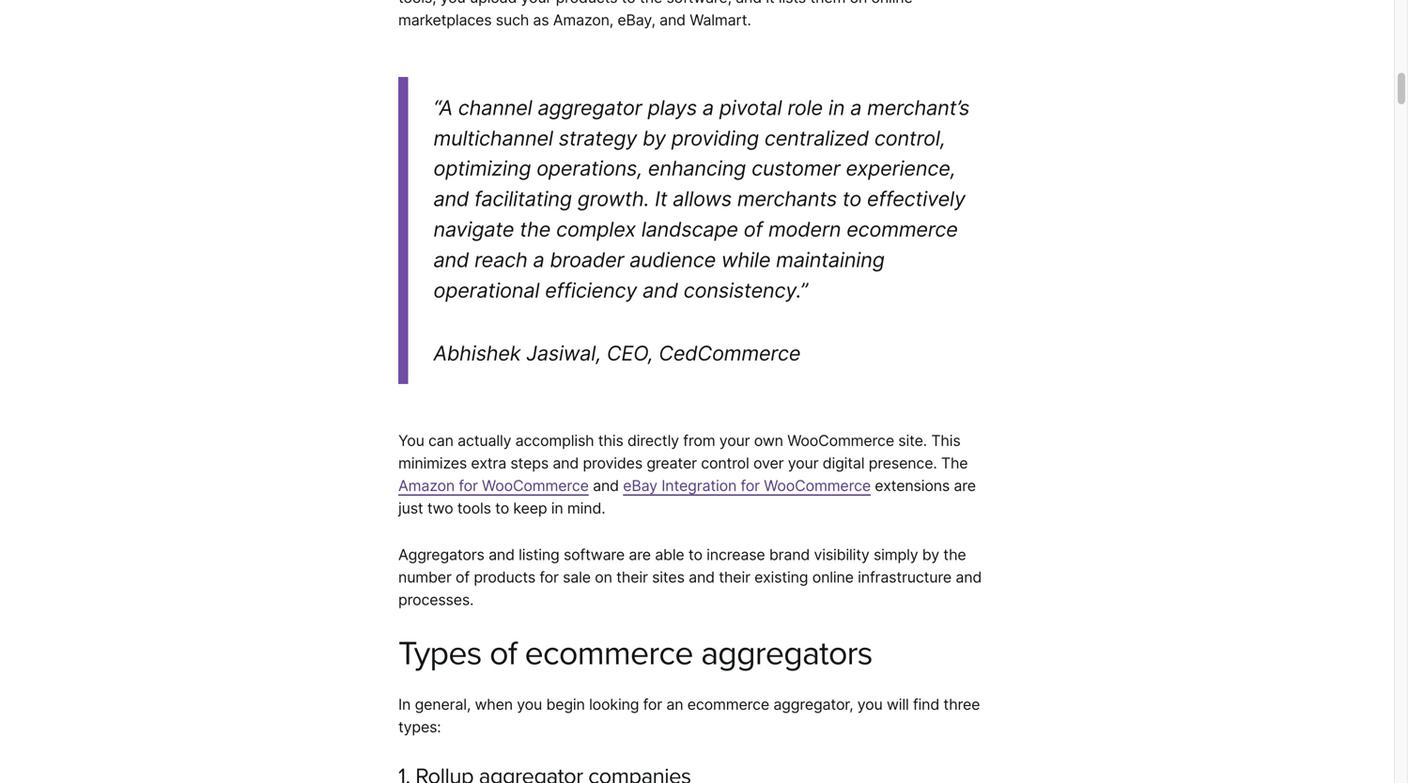 Task type: locate. For each thing, give the bounding box(es) containing it.
for left "an"
[[643, 696, 662, 714]]

audience
[[630, 247, 716, 272]]

0 vertical spatial the
[[520, 217, 551, 241]]

1 vertical spatial of
[[456, 569, 470, 587]]

1 horizontal spatial by
[[922, 546, 939, 564]]

accomplish
[[515, 432, 594, 450]]

to down experience,
[[843, 187, 862, 211]]

the
[[520, 217, 551, 241], [944, 546, 966, 564]]

1 horizontal spatial the
[[944, 546, 966, 564]]

a
[[703, 95, 714, 120], [850, 95, 862, 120], [533, 247, 544, 272]]

ebay integration for woocommerce link
[[623, 477, 871, 495]]

your up the control
[[719, 432, 750, 450]]

amazon for woocommerce link
[[398, 477, 589, 495]]

1 vertical spatial by
[[922, 546, 939, 564]]

you
[[517, 696, 542, 714], [858, 696, 883, 714]]

0 vertical spatial to
[[843, 187, 862, 211]]

0 horizontal spatial of
[[456, 569, 470, 587]]

0 vertical spatial your
[[719, 432, 750, 450]]

to down 'amazon for woocommerce' 'link'
[[495, 499, 509, 518]]

1 vertical spatial are
[[629, 546, 651, 564]]

0 vertical spatial of
[[744, 217, 763, 241]]

are inside extensions are just two tools to keep in mind.
[[954, 477, 976, 495]]

their right on
[[616, 569, 648, 587]]

0 horizontal spatial are
[[629, 546, 651, 564]]

modern
[[768, 217, 841, 241]]

for inside in general, when you begin looking for an ecommerce aggregator, you will find three types:
[[643, 696, 662, 714]]

1 vertical spatial to
[[495, 499, 509, 518]]

an
[[666, 696, 683, 714]]

control,
[[875, 126, 946, 150]]

by up infrastructure
[[922, 546, 939, 564]]

amazon
[[398, 477, 455, 495]]

in right the keep
[[551, 499, 563, 518]]

optimizing
[[434, 156, 531, 181]]

0 vertical spatial ecommerce
[[847, 217, 958, 241]]

in inside extensions are just two tools to keep in mind.
[[551, 499, 563, 518]]

greater
[[647, 454, 697, 472]]

2 vertical spatial ecommerce
[[687, 696, 769, 714]]

by inside "a channel aggregator plays a pivotal role in a merchant's multichannel strategy by providing centralized control, optimizing operations, enhancing customer experience, and facilitating growth. it allows merchants to effectively navigate the complex landscape of modern ecommerce and reach a broader audience while maintaining operational efficiency and consistency."
[[643, 126, 666, 150]]

0 horizontal spatial your
[[719, 432, 750, 450]]

abhishek
[[434, 341, 521, 366]]

ceo,
[[607, 341, 653, 366]]

0 horizontal spatial the
[[520, 217, 551, 241]]

a up the providing
[[703, 95, 714, 120]]

your right the over
[[788, 454, 819, 472]]

while
[[722, 247, 771, 272]]

1 horizontal spatial your
[[788, 454, 819, 472]]

0 horizontal spatial a
[[533, 247, 544, 272]]

types
[[398, 634, 482, 674]]

to inside extensions are just two tools to keep in mind.
[[495, 499, 509, 518]]

of
[[744, 217, 763, 241], [456, 569, 470, 587], [490, 634, 517, 674]]

ecommerce
[[847, 217, 958, 241], [525, 634, 693, 674], [687, 696, 769, 714]]

for down the over
[[741, 477, 760, 495]]

can
[[428, 432, 454, 450]]

navigate
[[434, 217, 514, 241]]

their down the increase
[[719, 569, 751, 587]]

woocommerce
[[788, 432, 894, 450], [482, 477, 589, 495], [764, 477, 871, 495]]

0 horizontal spatial by
[[643, 126, 666, 150]]

when
[[475, 696, 513, 714]]

0 horizontal spatial in
[[551, 499, 563, 518]]

landscape
[[641, 217, 738, 241]]

you left the will in the right bottom of the page
[[858, 696, 883, 714]]

of up while
[[744, 217, 763, 241]]

1 horizontal spatial in
[[829, 95, 845, 120]]

ecommerce down effectively
[[847, 217, 958, 241]]

0 vertical spatial are
[[954, 477, 976, 495]]

looking
[[589, 696, 639, 714]]

and down navigate
[[434, 247, 469, 272]]

0 horizontal spatial you
[[517, 696, 542, 714]]

steps
[[511, 454, 549, 472]]

1 their from the left
[[616, 569, 648, 587]]

2 horizontal spatial to
[[843, 187, 862, 211]]

0 horizontal spatial to
[[495, 499, 509, 518]]

role
[[788, 95, 823, 120]]

are left able
[[629, 546, 651, 564]]

of inside "a channel aggregator plays a pivotal role in a merchant's multichannel strategy by providing centralized control, optimizing operations, enhancing customer experience, and facilitating growth. it allows merchants to effectively navigate the complex landscape of modern ecommerce and reach a broader audience while maintaining operational efficiency and consistency."
[[744, 217, 763, 241]]

complex
[[556, 217, 636, 241]]

1 you from the left
[[517, 696, 542, 714]]

infrastructure
[[858, 569, 952, 587]]

1 vertical spatial the
[[944, 546, 966, 564]]

effectively
[[867, 187, 966, 211]]

2 vertical spatial of
[[490, 634, 517, 674]]

processes.
[[398, 591, 474, 610]]

you right when
[[517, 696, 542, 714]]

to inside "a channel aggregator plays a pivotal role in a merchant's multichannel strategy by providing centralized control, optimizing operations, enhancing customer experience, and facilitating growth. it allows merchants to effectively navigate the complex landscape of modern ecommerce and reach a broader audience while maintaining operational efficiency and consistency."
[[843, 187, 862, 211]]

brand
[[769, 546, 810, 564]]

extensions are just two tools to keep in mind.
[[398, 477, 976, 518]]

aggregators
[[701, 634, 872, 674]]

the down facilitating
[[520, 217, 551, 241]]

operations,
[[537, 156, 643, 181]]

1 vertical spatial in
[[551, 499, 563, 518]]

a right the reach
[[533, 247, 544, 272]]

are inside aggregators and listing software are able to increase brand visibility simply by the number of products for sale on their sites and their existing online infrastructure and processes.
[[629, 546, 651, 564]]

are
[[954, 477, 976, 495], [629, 546, 651, 564]]

for down listing
[[540, 569, 559, 587]]

merchant's
[[867, 95, 970, 120]]

a up centralized
[[850, 95, 862, 120]]

sites
[[652, 569, 685, 587]]

0 horizontal spatial their
[[616, 569, 648, 587]]

in right role
[[829, 95, 845, 120]]

1 horizontal spatial you
[[858, 696, 883, 714]]

ecommerce right "an"
[[687, 696, 769, 714]]

this
[[931, 432, 961, 450]]

0 vertical spatial in
[[829, 95, 845, 120]]

to right able
[[689, 546, 703, 564]]

minimizes
[[398, 454, 467, 472]]

extensions
[[875, 477, 950, 495]]

1 horizontal spatial are
[[954, 477, 976, 495]]

1 horizontal spatial of
[[490, 634, 517, 674]]

abhishek jasiwal, ceo, cedcommerce
[[434, 341, 801, 366]]

to
[[843, 187, 862, 211], [495, 499, 509, 518], [689, 546, 703, 564]]

in for role
[[829, 95, 845, 120]]

0 vertical spatial by
[[643, 126, 666, 150]]

of up when
[[490, 634, 517, 674]]

mind.
[[567, 499, 605, 518]]

efficiency
[[545, 278, 637, 302]]

digital
[[823, 454, 865, 472]]

the up infrastructure
[[944, 546, 966, 564]]

1 horizontal spatial their
[[719, 569, 751, 587]]

of down 'aggregators'
[[456, 569, 470, 587]]

and right sites
[[689, 569, 715, 587]]

facilitating
[[475, 187, 572, 211]]

pivotal
[[719, 95, 782, 120]]

customer
[[752, 156, 841, 181]]

2 horizontal spatial of
[[744, 217, 763, 241]]

1 vertical spatial your
[[788, 454, 819, 472]]

of inside aggregators and listing software are able to increase brand visibility simply by the number of products for sale on their sites and their existing online infrastructure and processes.
[[456, 569, 470, 587]]

in inside "a channel aggregator plays a pivotal role in a merchant's multichannel strategy by providing centralized control, optimizing operations, enhancing customer experience, and facilitating growth. it allows merchants to effectively navigate the complex landscape of modern ecommerce and reach a broader audience while maintaining operational efficiency and consistency."
[[829, 95, 845, 120]]

2 vertical spatial to
[[689, 546, 703, 564]]

in for keep
[[551, 499, 563, 518]]

are down the
[[954, 477, 976, 495]]

the inside aggregators and listing software are able to increase brand visibility simply by the number of products for sale on their sites and their existing online infrastructure and processes.
[[944, 546, 966, 564]]

ecommerce up looking
[[525, 634, 693, 674]]

their
[[616, 569, 648, 587], [719, 569, 751, 587]]

by down plays
[[643, 126, 666, 150]]

by
[[643, 126, 666, 150], [922, 546, 939, 564]]

1 horizontal spatial to
[[689, 546, 703, 564]]



Task type: vqa. For each thing, say whether or not it's contained in the screenshot.
Stores
no



Task type: describe. For each thing, give the bounding box(es) containing it.
ecommerce inside in general, when you begin looking for an ecommerce aggregator, you will find three types:
[[687, 696, 769, 714]]

two
[[427, 499, 453, 518]]

channel
[[458, 95, 532, 120]]

ecommerce inside "a channel aggregator plays a pivotal role in a merchant's multichannel strategy by providing centralized control, optimizing operations, enhancing customer experience, and facilitating growth. it allows merchants to effectively navigate the complex landscape of modern ecommerce and reach a broader audience while maintaining operational efficiency and consistency."
[[847, 217, 958, 241]]

jasiwal,
[[526, 341, 601, 366]]

presence.
[[869, 454, 937, 472]]

three
[[944, 696, 980, 714]]

and up navigate
[[434, 187, 469, 211]]

woocommerce up the keep
[[482, 477, 589, 495]]

providing
[[671, 126, 759, 150]]

broader
[[550, 247, 624, 272]]

integration
[[662, 477, 737, 495]]

and up products
[[489, 546, 515, 564]]

1 horizontal spatial a
[[703, 95, 714, 120]]

from
[[683, 432, 715, 450]]

listing
[[519, 546, 560, 564]]

in
[[398, 696, 411, 714]]

and down "accomplish" at the bottom left
[[553, 454, 579, 472]]

the
[[941, 454, 968, 472]]

on
[[595, 569, 612, 587]]

"a channel aggregator plays a pivotal role in a merchant's multichannel strategy by providing centralized control, optimizing operations, enhancing customer experience, and facilitating growth. it allows merchants to effectively navigate the complex landscape of modern ecommerce and reach a broader audience while maintaining operational efficiency and consistency."
[[434, 95, 970, 302]]

actually
[[458, 432, 511, 450]]

reach
[[475, 247, 528, 272]]

it
[[655, 187, 667, 211]]

by inside aggregators and listing software are able to increase brand visibility simply by the number of products for sale on their sites and their existing online infrastructure and processes.
[[922, 546, 939, 564]]

allows
[[673, 187, 732, 211]]

general,
[[415, 696, 471, 714]]

plays
[[648, 95, 697, 120]]

products
[[474, 569, 536, 587]]

for up tools at the bottom left of the page
[[459, 477, 478, 495]]

you can actually accomplish this directly from your own woocommerce site. this minimizes extra steps and provides greater control over your digital presence. the amazon for woocommerce and ebay integration for woocommerce
[[398, 432, 968, 495]]

for inside aggregators and listing software are able to increase brand visibility simply by the number of products for sale on their sites and their existing online infrastructure and processes.
[[540, 569, 559, 587]]

aggregator
[[538, 95, 642, 120]]

enhancing
[[648, 156, 746, 181]]

provides
[[583, 454, 643, 472]]

simply
[[874, 546, 918, 564]]

woocommerce down digital
[[764, 477, 871, 495]]

over
[[753, 454, 784, 472]]

merchants
[[737, 187, 837, 211]]

2 their from the left
[[719, 569, 751, 587]]

and down the provides
[[593, 477, 619, 495]]

increase
[[707, 546, 765, 564]]

find
[[913, 696, 940, 714]]

will
[[887, 696, 909, 714]]

directly
[[628, 432, 679, 450]]

the inside "a channel aggregator plays a pivotal role in a merchant's multichannel strategy by providing centralized control, optimizing operations, enhancing customer experience, and facilitating growth. it allows merchants to effectively navigate the complex landscape of modern ecommerce and reach a broader audience while maintaining operational efficiency and consistency."
[[520, 217, 551, 241]]

and down audience
[[643, 278, 678, 302]]

online
[[812, 569, 854, 587]]

tools
[[457, 499, 491, 518]]

and right infrastructure
[[956, 569, 982, 587]]

multichannel
[[434, 126, 553, 150]]

aggregators
[[398, 546, 485, 564]]

"a
[[434, 95, 453, 120]]

types of ecommerce aggregators
[[398, 634, 872, 674]]

experience,
[[846, 156, 956, 181]]

existing
[[755, 569, 808, 587]]

cedcommerce
[[659, 341, 801, 366]]

maintaining
[[776, 247, 885, 272]]

extra
[[471, 454, 506, 472]]

own
[[754, 432, 783, 450]]

keep
[[513, 499, 547, 518]]

strategy
[[559, 126, 637, 150]]

you
[[398, 432, 424, 450]]

centralized
[[765, 126, 869, 150]]

ebay
[[623, 477, 658, 495]]

number
[[398, 569, 452, 587]]

visibility
[[814, 546, 870, 564]]

operational
[[434, 278, 540, 302]]

types:
[[398, 718, 441, 737]]

woocommerce up digital
[[788, 432, 894, 450]]

growth.
[[578, 187, 649, 211]]

in general, when you begin looking for an ecommerce aggregator, you will find three types:
[[398, 696, 980, 737]]

able
[[655, 546, 685, 564]]

1 vertical spatial ecommerce
[[525, 634, 693, 674]]

just
[[398, 499, 423, 518]]

to inside aggregators and listing software are able to increase brand visibility simply by the number of products for sale on their sites and their existing online infrastructure and processes.
[[689, 546, 703, 564]]

this
[[598, 432, 624, 450]]

begin
[[546, 696, 585, 714]]

2 horizontal spatial a
[[850, 95, 862, 120]]

control
[[701, 454, 749, 472]]

aggregator,
[[774, 696, 853, 714]]

software
[[564, 546, 625, 564]]

sale
[[563, 569, 591, 587]]

aggregators and listing software are able to increase brand visibility simply by the number of products for sale on their sites and their existing online infrastructure and processes.
[[398, 546, 982, 610]]

2 you from the left
[[858, 696, 883, 714]]

site.
[[898, 432, 927, 450]]



